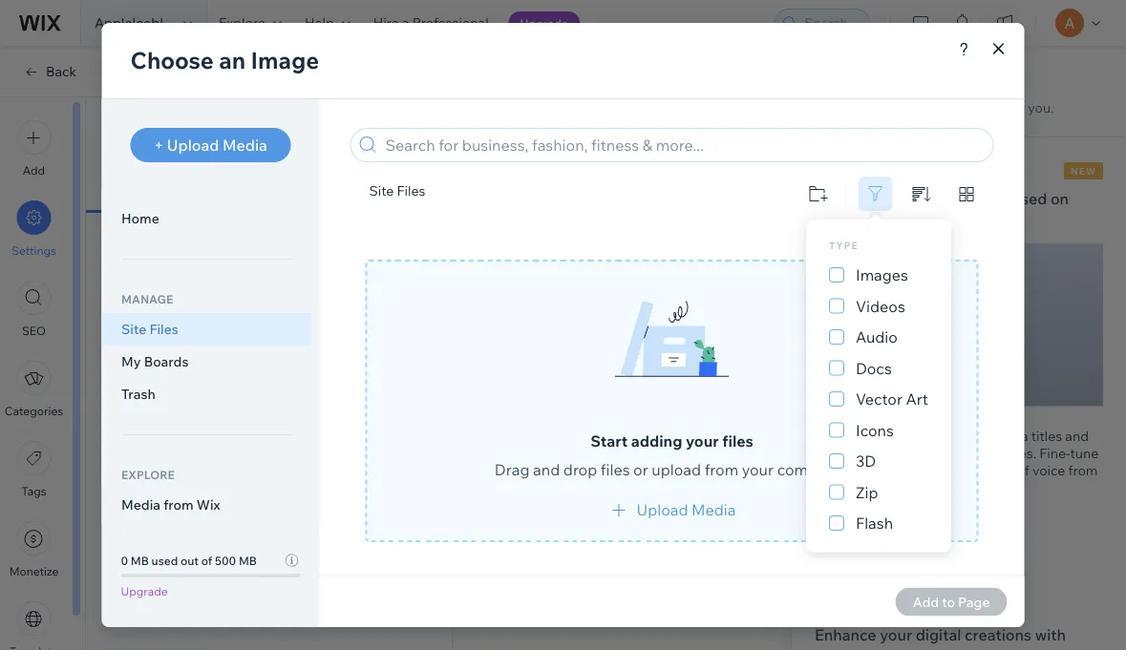 Task type: vqa. For each thing, say whether or not it's contained in the screenshot.
Add
yes



Task type: describe. For each thing, give the bounding box(es) containing it.
tune
[[1071, 445, 1100, 462]]

Add a Catchy Title text field
[[453, 182, 1127, 216]]

menu containing add
[[0, 109, 68, 651]]

meta
[[997, 428, 1029, 444]]

seo inside 'use ai to create seo tags based on your content'
[[933, 189, 965, 208]]

optimized
[[932, 428, 994, 444]]

your inside 'use ai to create seo tags based on your content'
[[815, 212, 848, 231]]

a
[[402, 14, 410, 31]]

advanced button
[[269, 172, 452, 213]]

the
[[963, 462, 983, 479]]

14,
[[835, 168, 848, 180]]

try
[[834, 519, 853, 536]]

post
[[115, 124, 151, 145]]

0 horizontal spatial of
[[949, 445, 962, 462]]

settings
[[12, 244, 56, 258]]

monetize button
[[9, 522, 59, 579]]

help
[[305, 14, 334, 31]]

post
[[191, 589, 219, 606]]

read more
[[896, 519, 964, 536]]

create
[[884, 189, 929, 208]]

0 horizontal spatial and
[[901, 462, 924, 479]]

feature
[[115, 589, 162, 606]]

try it link
[[815, 514, 884, 542]]

monetize
[[9, 565, 59, 579]]

tags
[[968, 189, 1000, 208]]

on
[[1051, 189, 1070, 208]]

digital
[[916, 626, 962, 645]]

2023
[[851, 168, 873, 180]]

this
[[165, 589, 188, 606]]

read
[[896, 519, 928, 536]]

with inside instantly generate optimized meta titles and descriptions for each of your pages. fine-tune with prompts and tailor the tone of voice from your seo panel.
[[815, 462, 842, 479]]

Search... field
[[799, 10, 864, 36]]

settings button
[[12, 201, 56, 258]]

try it
[[834, 519, 866, 536]]

explore
[[219, 14, 266, 31]]

generate
[[872, 428, 929, 444]]

with inside enhance your digital creations with adobe express
[[1036, 626, 1067, 645]]

tone
[[986, 462, 1015, 479]]

from
[[1069, 462, 1099, 479]]

1 horizontal spatial and
[[1066, 428, 1090, 444]]

post settings
[[115, 124, 220, 145]]

Publish date field
[[144, 451, 417, 484]]

read more link
[[896, 519, 964, 537]]

more
[[931, 519, 964, 536]]

each
[[916, 445, 946, 462]]

upgrade button
[[509, 11, 580, 34]]

add
[[23, 163, 45, 178]]

creations
[[965, 626, 1032, 645]]

your up the
[[965, 445, 993, 462]]



Task type: locate. For each thing, give the bounding box(es) containing it.
appleleeblog
[[95, 14, 180, 31]]

0 vertical spatial and
[[1066, 428, 1090, 444]]

your inside enhance your digital creations with adobe express
[[880, 626, 913, 645]]

of down pages.
[[1018, 462, 1030, 479]]

your
[[815, 212, 848, 231], [965, 445, 993, 462], [815, 479, 843, 496], [880, 626, 913, 645]]

enhance
[[815, 626, 877, 645]]

hire a professional link
[[362, 0, 500, 46]]

nov 14, 2023
[[815, 168, 873, 180]]

1 vertical spatial seo
[[22, 324, 46, 338]]

descriptions
[[815, 445, 893, 462]]

Writer field
[[144, 531, 396, 564]]

of
[[949, 445, 962, 462], [1018, 462, 1030, 479]]

tags
[[21, 485, 46, 499]]

tags button
[[17, 442, 51, 499]]

ai
[[846, 189, 862, 208]]

1 vertical spatial for
[[896, 445, 913, 462]]

hire a professional
[[374, 14, 489, 31]]

you.
[[1029, 99, 1055, 116]]

1 vertical spatial and
[[901, 462, 924, 479]]

express
[[867, 649, 923, 651]]

advanced
[[329, 184, 392, 200]]

date
[[164, 427, 192, 444]]

and up panel.
[[901, 462, 924, 479]]

product updates, personalized for you.
[[815, 99, 1055, 116]]

help button
[[293, 0, 362, 46]]

voice
[[1033, 462, 1066, 479]]

back
[[46, 63, 77, 80]]

it
[[856, 519, 866, 536]]

0 horizontal spatial for
[[896, 445, 913, 462]]

your up express
[[880, 626, 913, 645]]

panel.
[[877, 479, 915, 496]]

with right creations on the right
[[1036, 626, 1067, 645]]

feature this post
[[115, 589, 219, 606]]

2 vertical spatial seo
[[846, 479, 874, 496]]

2 horizontal spatial seo
[[933, 189, 965, 208]]

of down optimized
[[949, 445, 962, 462]]

enhance your digital creations with adobe express
[[815, 626, 1067, 651]]

0 horizontal spatial seo
[[22, 324, 46, 338]]

settings
[[155, 124, 220, 145]]

use
[[815, 189, 843, 208]]

your down use
[[815, 212, 848, 231]]

seo up categories "button"
[[22, 324, 46, 338]]

personalized
[[926, 99, 1005, 116]]

add button
[[17, 120, 51, 178]]

publish
[[115, 427, 161, 444]]

seo
[[933, 189, 965, 208], [22, 324, 46, 338], [846, 479, 874, 496]]

product
[[815, 99, 865, 116]]

for inside instantly generate optimized meta titles and descriptions for each of your pages. fine-tune with prompts and tailor the tone of voice from your seo panel.
[[896, 445, 913, 462]]

0 vertical spatial seo
[[933, 189, 965, 208]]

categories button
[[5, 361, 63, 419]]

1 horizontal spatial seo
[[846, 479, 874, 496]]

1 vertical spatial with
[[1036, 626, 1067, 645]]

1 horizontal spatial of
[[1018, 462, 1030, 479]]

1 horizontal spatial with
[[1036, 626, 1067, 645]]

0 vertical spatial with
[[815, 462, 842, 479]]

new
[[1071, 165, 1097, 177]]

fine-
[[1040, 445, 1071, 462]]

seo left tags
[[933, 189, 965, 208]]

updates,
[[868, 99, 922, 116]]

seo down prompts
[[846, 479, 874, 496]]

1 horizontal spatial for
[[1008, 99, 1026, 116]]

prompts
[[845, 462, 898, 479]]

your down descriptions
[[815, 479, 843, 496]]

pages.
[[996, 445, 1037, 462]]

based
[[1004, 189, 1048, 208]]

nov
[[815, 168, 833, 180]]

publish date
[[115, 427, 192, 444]]

professional
[[413, 14, 489, 31]]

and up the tune
[[1066, 428, 1090, 444]]

instantly generate optimized meta titles and descriptions for each of your pages. fine-tune with prompts and tailor the tone of voice from your seo panel.
[[815, 428, 1100, 496]]

instantly
[[815, 428, 869, 444]]

with down descriptions
[[815, 462, 842, 479]]

with
[[815, 462, 842, 479], [1036, 626, 1067, 645]]

for left you.
[[1008, 99, 1026, 116]]

seo inside instantly generate optimized meta titles and descriptions for each of your pages. fine-tune with prompts and tailor the tone of voice from your seo panel.
[[846, 479, 874, 496]]

and
[[1066, 428, 1090, 444], [901, 462, 924, 479]]

for
[[1008, 99, 1026, 116], [896, 445, 913, 462]]

titles
[[1032, 428, 1063, 444]]

seo button
[[17, 281, 51, 338]]

menu
[[0, 109, 68, 651]]

categories
[[5, 404, 63, 419]]

use ai to create seo tags based on your content
[[815, 189, 1070, 231]]

upgrade
[[521, 16, 569, 30]]

hire
[[374, 14, 399, 31]]

writer
[[115, 508, 154, 524]]

tailor
[[927, 462, 960, 479]]

back button
[[23, 63, 77, 80]]

adobe
[[815, 649, 863, 651]]

content
[[851, 212, 907, 231]]

for down generate
[[896, 445, 913, 462]]

to
[[865, 189, 880, 208]]

seo inside button
[[22, 324, 46, 338]]

None text field
[[434, 243, 1127, 651]]

0 horizontal spatial with
[[815, 462, 842, 479]]

0 vertical spatial for
[[1008, 99, 1026, 116]]



